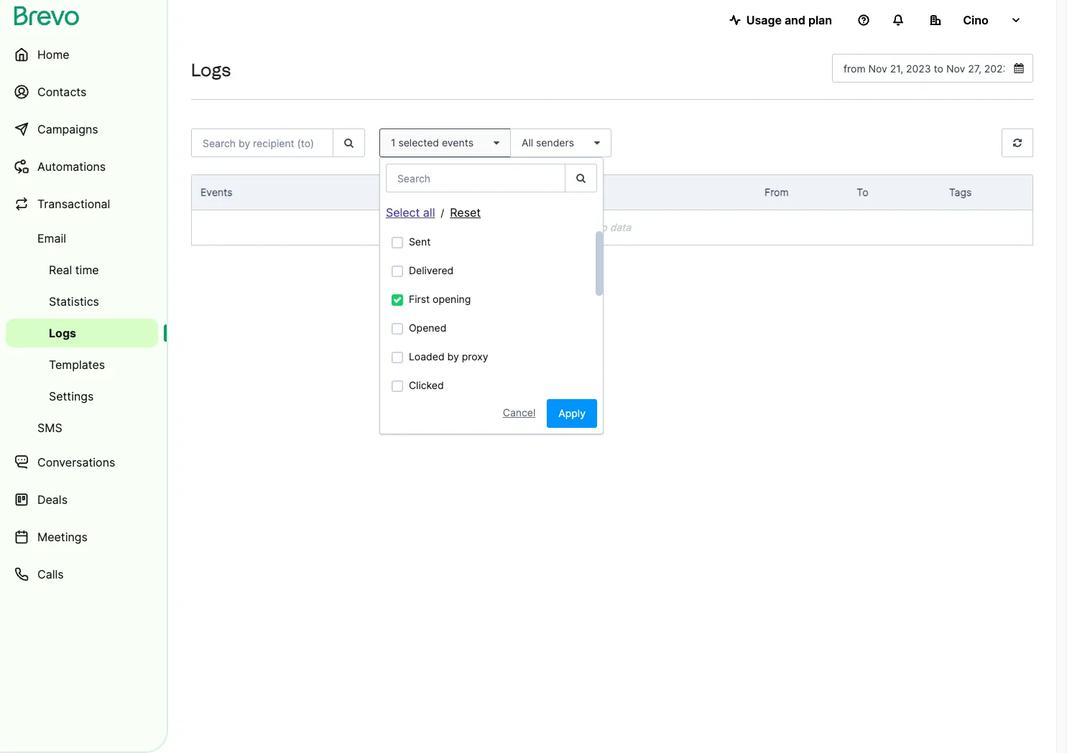 Task type: locate. For each thing, give the bounding box(es) containing it.
caret down image for 1 selected events
[[488, 138, 499, 148]]

usage and plan
[[746, 13, 832, 27]]

settings link
[[6, 382, 158, 411]]

templates
[[49, 358, 105, 372]]

1 selected events
[[391, 137, 474, 149]]

home link
[[6, 37, 158, 72]]

clicked
[[409, 379, 444, 392]]

by
[[447, 351, 459, 363]]

0 horizontal spatial caret down image
[[488, 138, 499, 148]]

selected
[[398, 137, 439, 149]]

logs
[[191, 59, 231, 80], [49, 326, 76, 341]]

proxy
[[462, 351, 488, 363]]

tags
[[949, 186, 972, 198]]

cino
[[963, 13, 989, 27]]

logs inside logs link
[[49, 326, 76, 341]]

email
[[37, 231, 66, 246]]

apply
[[559, 408, 586, 420]]

no
[[593, 221, 607, 234]]

1 horizontal spatial caret down image
[[588, 138, 600, 148]]

caret down image for all senders
[[588, 138, 600, 148]]

contacts link
[[6, 75, 158, 109]]

statistics
[[49, 295, 99, 309]]

1
[[391, 137, 396, 149]]

1 caret down image from the left
[[488, 138, 499, 148]]

2 caret down image from the left
[[588, 138, 600, 148]]

caret down image inside all senders button
[[588, 138, 600, 148]]

events
[[442, 137, 474, 149]]

caret down image inside 1 selected events dropdown button
[[488, 138, 499, 148]]

subject
[[512, 186, 548, 198]]

to
[[857, 186, 868, 198]]

campaigns link
[[6, 112, 158, 147]]

data
[[610, 221, 631, 234]]

conversations
[[37, 456, 115, 470]]

automations
[[37, 160, 106, 174]]

events
[[200, 186, 232, 198]]

and
[[785, 13, 805, 27]]

all senders button
[[510, 129, 611, 157]]

sms link
[[6, 414, 158, 443]]

caret down image left 'all'
[[488, 138, 499, 148]]

time
[[75, 263, 99, 277]]

0 horizontal spatial logs
[[49, 326, 76, 341]]

real time link
[[6, 256, 158, 285]]

reset link
[[450, 206, 481, 220]]

1 vertical spatial logs
[[49, 326, 76, 341]]

1 selected events button
[[379, 129, 511, 157]]

conversations link
[[6, 445, 158, 480]]

first opening
[[409, 293, 471, 305]]

None text field
[[832, 54, 1033, 83]]

caret down image right senders
[[588, 138, 600, 148]]

caret down image
[[488, 138, 499, 148], [588, 138, 600, 148]]

0 vertical spatial logs
[[191, 59, 231, 80]]



Task type: vqa. For each thing, say whether or not it's contained in the screenshot.
first template
no



Task type: describe. For each thing, give the bounding box(es) containing it.
calls
[[37, 568, 64, 582]]

opening
[[433, 293, 471, 305]]

contacts
[[37, 85, 86, 99]]

meetings
[[37, 530, 88, 545]]

deals link
[[6, 483, 158, 517]]

cancel
[[503, 407, 536, 419]]

real
[[49, 263, 72, 277]]

senders
[[536, 137, 574, 149]]

all senders
[[522, 137, 574, 149]]

select all link
[[386, 206, 435, 220]]

first
[[409, 293, 430, 305]]

transactional link
[[6, 187, 158, 221]]

sent
[[409, 236, 431, 248]]

deals
[[37, 493, 68, 507]]

all
[[423, 206, 435, 220]]

Search text field
[[386, 164, 565, 193]]

1 horizontal spatial logs
[[191, 59, 231, 80]]

cancel link
[[491, 401, 547, 425]]

meetings link
[[6, 520, 158, 555]]

campaigns
[[37, 122, 98, 137]]

plan
[[808, 13, 832, 27]]

from
[[765, 186, 789, 198]]

email link
[[6, 224, 158, 253]]

date
[[392, 186, 414, 198]]

apply button
[[547, 400, 597, 428]]

loaded by proxy
[[409, 351, 488, 363]]

home
[[37, 47, 69, 62]]

automations link
[[6, 149, 158, 184]]

no data
[[593, 221, 631, 234]]

cino button
[[918, 6, 1033, 34]]

usage
[[746, 13, 782, 27]]

templates link
[[6, 351, 158, 379]]

opened
[[409, 322, 446, 334]]

sms
[[37, 421, 62, 435]]

settings
[[49, 389, 94, 404]]

loaded
[[409, 351, 444, 363]]

select
[[386, 206, 420, 220]]

real time
[[49, 263, 99, 277]]

Search by recipient (to) search field
[[191, 129, 333, 157]]

transactional
[[37, 197, 110, 211]]

usage and plan button
[[718, 6, 844, 34]]

statistics link
[[6, 287, 158, 316]]

/
[[441, 207, 444, 219]]

calls link
[[6, 558, 158, 592]]

select all / reset
[[386, 206, 481, 220]]

delivered
[[409, 264, 454, 277]]

all
[[522, 137, 533, 149]]

reset
[[450, 206, 481, 220]]

logs link
[[6, 319, 158, 348]]



